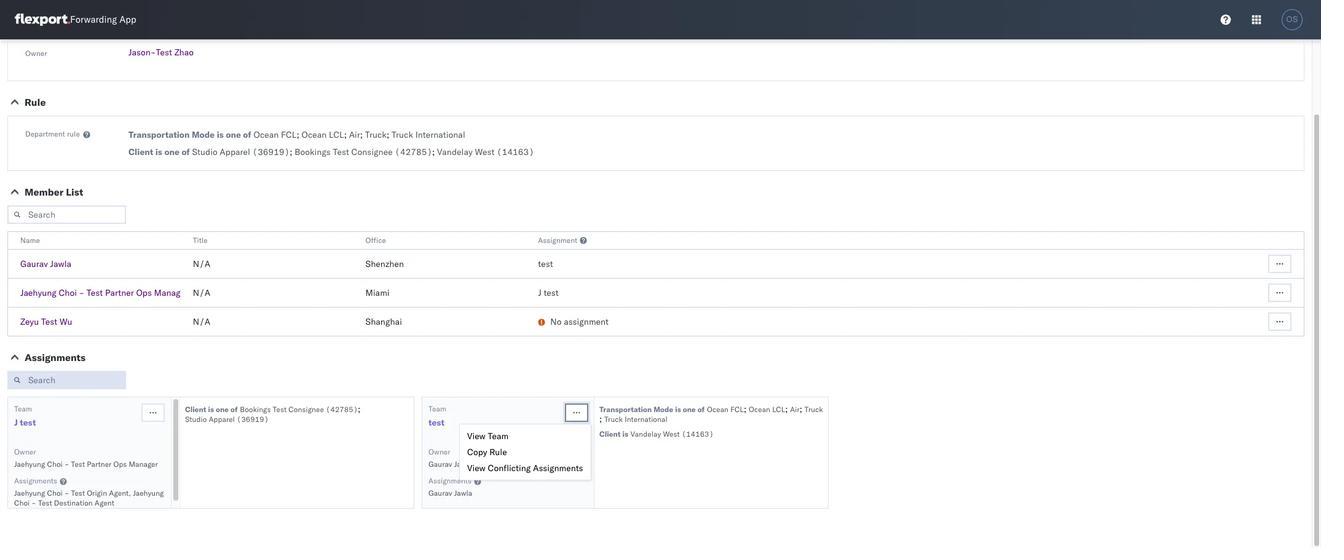 Task type: locate. For each thing, give the bounding box(es) containing it.
of
[[243, 129, 251, 140], [182, 146, 190, 157], [231, 405, 238, 414], [698, 405, 705, 414]]

manager
[[154, 287, 188, 298], [129, 460, 158, 469]]

(42785) inside bookings test consignee (42785) ; studio apparel (36919)
[[326, 405, 358, 414]]

owner
[[25, 49, 47, 58], [14, 447, 36, 456], [429, 447, 451, 456]]

jaehyung choi - test partner ops manager link
[[20, 287, 188, 298]]

1 vertical spatial west
[[663, 429, 680, 439]]

mode for transportation mode is one of
[[192, 129, 215, 140]]

1 vertical spatial vandelay
[[631, 429, 661, 439]]

0 vertical spatial (14163)
[[497, 146, 534, 157]]

view up copy
[[468, 431, 486, 442]]

apparel inside bookings test consignee (42785) ; studio apparel (36919)
[[209, 415, 235, 424]]

0 vertical spatial j
[[538, 287, 542, 298]]

0 vertical spatial vandelay
[[437, 146, 473, 157]]

0 vertical spatial west
[[475, 146, 495, 157]]

1 vertical spatial client is one of
[[185, 405, 238, 414]]

0 vertical spatial international
[[416, 129, 466, 140]]

jason-test zhao link
[[129, 47, 194, 58]]

one
[[226, 129, 241, 140], [165, 146, 180, 157], [216, 405, 229, 414], [683, 405, 696, 414]]

transportation for transportation mode is one of ocean fcl ; ocean lcl ; air ; truck ; truck international client is vandelay west (14163)
[[600, 405, 652, 414]]

0 vertical spatial manager
[[154, 287, 188, 298]]

1 vertical spatial fcl
[[731, 405, 744, 414]]

j inside team j test
[[14, 417, 18, 428]]

0 horizontal spatial lcl
[[329, 129, 344, 140]]

test
[[156, 47, 172, 58], [333, 146, 349, 157], [87, 287, 103, 298], [41, 316, 57, 327], [273, 405, 287, 414], [71, 460, 85, 469], [71, 488, 85, 498], [38, 498, 52, 507]]

1 horizontal spatial transportation
[[600, 405, 652, 414]]

1 horizontal spatial consignee
[[352, 146, 393, 157]]

gaurav down owner gaurav jawla
[[429, 488, 452, 498]]

1 vertical spatial (14163)
[[682, 429, 714, 439]]

mode
[[192, 129, 215, 140], [654, 405, 674, 414]]

gaurav jawla down owner gaurav jawla
[[429, 488, 473, 498]]

gaurav down the test link
[[429, 460, 452, 469]]

rule up conflicting
[[490, 447, 507, 458]]

view
[[468, 431, 486, 442], [468, 463, 486, 474]]

choi
[[59, 287, 77, 298], [47, 460, 63, 469], [47, 488, 63, 498], [14, 498, 30, 507]]

-
[[79, 287, 84, 298], [65, 460, 69, 469], [65, 488, 69, 498], [32, 498, 36, 507]]

air
[[349, 129, 360, 140], [791, 405, 800, 414]]

0 horizontal spatial gaurav jawla
[[20, 258, 71, 269]]

2 vertical spatial n/a
[[193, 316, 211, 327]]

jawla up jaehyung choi - test partner ops manager link
[[50, 258, 71, 269]]

- inside owner jaehyung choi - test partner ops manager
[[65, 460, 69, 469]]

test link
[[429, 416, 445, 429]]

0 vertical spatial client is one of
[[129, 146, 190, 157]]

transportation inside transportation mode is one of ocean fcl ; ocean lcl ; air ; truck ; truck international client is vandelay west (14163)
[[600, 405, 652, 414]]

jaehyung choi - test origin agent, jaehyung choi - test destination agent
[[14, 488, 164, 507]]

0 vertical spatial view
[[468, 431, 486, 442]]

1 vertical spatial jawla
[[454, 460, 473, 469]]

destination
[[54, 498, 93, 507]]

gaurav
[[20, 258, 48, 269], [429, 460, 452, 469], [429, 488, 452, 498]]

0 vertical spatial rule
[[25, 96, 46, 108]]

2 vertical spatial gaurav
[[429, 488, 452, 498]]

0 vertical spatial bookings
[[295, 146, 331, 157]]

jawla
[[50, 258, 71, 269], [454, 460, 473, 469], [454, 488, 473, 498]]

team
[[14, 404, 32, 413], [429, 404, 447, 413], [488, 431, 509, 442]]

1 horizontal spatial ops
[[136, 287, 152, 298]]

partner
[[105, 287, 134, 298], [87, 460, 112, 469]]

bookings
[[295, 146, 331, 157], [240, 405, 271, 414]]

owner for j test
[[14, 447, 36, 456]]

member
[[25, 186, 64, 198]]

international inside transportation mode is one of ocean fcl ; ocean lcl ; air ; truck ; truck international client is vandelay west (14163)
[[625, 415, 668, 424]]

miami
[[366, 287, 390, 298]]

flexport. image
[[15, 14, 70, 26]]

1 vertical spatial client
[[185, 405, 206, 414]]

studio
[[192, 146, 218, 157], [185, 415, 207, 424]]

gaurav jawla
[[20, 258, 71, 269], [429, 488, 473, 498]]

0 vertical spatial partner
[[105, 287, 134, 298]]

1 horizontal spatial rule
[[490, 447, 507, 458]]

consignee inside bookings test consignee (42785) ; studio apparel (36919)
[[289, 405, 324, 414]]

0 horizontal spatial transportation
[[129, 129, 190, 140]]

conflicting
[[488, 463, 531, 474]]

1 vertical spatial gaurav
[[429, 460, 452, 469]]

0 horizontal spatial mode
[[192, 129, 215, 140]]

0 vertical spatial client
[[129, 146, 153, 157]]

client
[[129, 146, 153, 157], [185, 405, 206, 414], [600, 429, 621, 439]]

fcl
[[281, 129, 297, 140], [731, 405, 744, 414]]

jaehyung choi - test partner ops manager n/a
[[20, 287, 211, 298]]

0 horizontal spatial j
[[14, 417, 18, 428]]

owner down the test link
[[429, 447, 451, 456]]

test
[[538, 258, 553, 269], [544, 287, 559, 298], [20, 417, 36, 428], [429, 417, 445, 428]]

bookings inside bookings test consignee (42785) ; studio apparel (36919)
[[240, 405, 271, 414]]

0 vertical spatial n/a
[[193, 258, 211, 269]]

shanghai
[[366, 316, 402, 327]]

owner inside owner jaehyung choi - test partner ops manager
[[14, 447, 36, 456]]

1 horizontal spatial air
[[791, 405, 800, 414]]

ocean
[[254, 129, 279, 140], [302, 129, 327, 140], [707, 405, 729, 414], [749, 405, 771, 414]]

1 vertical spatial (42785)
[[326, 405, 358, 414]]

rule
[[67, 129, 80, 138]]

0 horizontal spatial ops
[[114, 460, 127, 469]]

owner gaurav jawla
[[429, 447, 473, 469]]

assignments right conflicting
[[533, 463, 584, 474]]

1 vertical spatial apparel
[[209, 415, 235, 424]]

search text field up team j test
[[7, 371, 126, 389]]

0 horizontal spatial air
[[349, 129, 360, 140]]

origin
[[87, 488, 107, 498]]

1 vertical spatial n/a
[[193, 287, 211, 298]]

0 horizontal spatial client
[[129, 146, 153, 157]]

team inside team j test
[[14, 404, 32, 413]]

3 n/a from the top
[[193, 316, 211, 327]]

1 vertical spatial studio
[[185, 415, 207, 424]]

west inside transportation mode is one of ocean fcl ; ocean lcl ; air ; truck ; truck international client is vandelay west (14163)
[[663, 429, 680, 439]]

1 horizontal spatial client
[[185, 405, 206, 414]]

1 vertical spatial bookings
[[240, 405, 271, 414]]

west
[[475, 146, 495, 157], [663, 429, 680, 439]]

wu
[[60, 316, 72, 327]]

2 horizontal spatial client
[[600, 429, 621, 439]]

is
[[217, 129, 224, 140], [155, 146, 162, 157], [208, 405, 214, 414], [676, 405, 681, 414], [623, 429, 629, 439]]

lcl inside transportation mode is one of ocean fcl ; ocean lcl ; air ; truck ; truck international client is vandelay west (14163)
[[773, 405, 786, 414]]

vandelay
[[437, 146, 473, 157], [631, 429, 661, 439]]

1 horizontal spatial vandelay
[[631, 429, 661, 439]]

(42785)
[[395, 146, 433, 157], [326, 405, 358, 414]]

forwarding
[[70, 14, 117, 26]]

1 vertical spatial gaurav jawla
[[429, 488, 473, 498]]

1 horizontal spatial mode
[[654, 405, 674, 414]]

assignments down zeyu test wu
[[25, 351, 86, 364]]

1 horizontal spatial international
[[625, 415, 668, 424]]

(14163) inside transportation mode is one of ocean fcl ; ocean lcl ; air ; truck ; truck international client is vandelay west (14163)
[[682, 429, 714, 439]]

mode inside transportation mode is one of ocean fcl ; ocean lcl ; air ; truck ; truck international client is vandelay west (14163)
[[654, 405, 674, 414]]

manager inside owner jaehyung choi - test partner ops manager
[[129, 460, 158, 469]]

rule
[[25, 96, 46, 108], [490, 447, 507, 458]]

owner for test
[[429, 447, 451, 456]]

0 vertical spatial fcl
[[281, 129, 297, 140]]

1 horizontal spatial (14163)
[[682, 429, 714, 439]]

(36919)
[[253, 146, 290, 157], [237, 415, 269, 424]]

0 horizontal spatial consignee
[[289, 405, 324, 414]]

team up the test link
[[429, 404, 447, 413]]

ops inside owner jaehyung choi - test partner ops manager
[[114, 460, 127, 469]]

assignment
[[538, 236, 578, 245]]

0 horizontal spatial (14163)
[[497, 146, 534, 157]]

view down copy
[[468, 463, 486, 474]]

shenzhen
[[366, 258, 404, 269]]

Search text field
[[7, 205, 126, 224], [7, 371, 126, 389]]

1 search text field from the top
[[7, 205, 126, 224]]

1 vertical spatial ops
[[114, 460, 127, 469]]

0 horizontal spatial bookings
[[240, 405, 271, 414]]

os
[[1287, 15, 1299, 24]]

jawla down copy
[[454, 460, 473, 469]]

gaurav down name
[[20, 258, 48, 269]]

1 horizontal spatial fcl
[[731, 405, 744, 414]]

1 vertical spatial (36919)
[[237, 415, 269, 424]]

0 vertical spatial transportation
[[129, 129, 190, 140]]

1 vertical spatial j
[[14, 417, 18, 428]]

lcl
[[329, 129, 344, 140], [773, 405, 786, 414]]

1 horizontal spatial j
[[538, 287, 542, 298]]

1 horizontal spatial (42785)
[[395, 146, 433, 157]]

apparel
[[220, 146, 250, 157], [209, 415, 235, 424]]

0 horizontal spatial (42785)
[[326, 405, 358, 414]]

j
[[538, 287, 542, 298], [14, 417, 18, 428]]

assignments
[[25, 351, 86, 364], [533, 463, 584, 474], [14, 476, 57, 485], [429, 476, 472, 485]]

1 horizontal spatial gaurav jawla
[[429, 488, 473, 498]]

client inside transportation mode is one of ocean fcl ; ocean lcl ; air ; truck ; truck international client is vandelay west (14163)
[[600, 429, 621, 439]]

one inside transportation mode is one of ocean fcl ; ocean lcl ; air ; truck ; truck international client is vandelay west (14163)
[[683, 405, 696, 414]]

jason-test zhao
[[129, 47, 194, 58]]

transportation mode is one of ocean fcl ; ocean lcl ; air ; truck ; truck international client is vandelay west (14163)
[[600, 404, 824, 439]]

team up conflicting
[[488, 431, 509, 442]]

2 n/a from the top
[[193, 287, 211, 298]]

1 vertical spatial partner
[[87, 460, 112, 469]]

client is one of
[[129, 146, 190, 157], [185, 405, 238, 414]]

client for bookings test consignee (42785)
[[185, 405, 206, 414]]

1 horizontal spatial lcl
[[773, 405, 786, 414]]

1 horizontal spatial bookings
[[295, 146, 331, 157]]

client is one of for studio apparel (36919)
[[129, 146, 190, 157]]

0 horizontal spatial fcl
[[281, 129, 297, 140]]

n/a
[[193, 258, 211, 269], [193, 287, 211, 298], [193, 316, 211, 327]]

1 vertical spatial manager
[[129, 460, 158, 469]]

search text field down list
[[7, 205, 126, 224]]

2 horizontal spatial team
[[488, 431, 509, 442]]

1 vertical spatial lcl
[[773, 405, 786, 414]]

1 vertical spatial consignee
[[289, 405, 324, 414]]

j test link
[[14, 416, 36, 429]]

1 vertical spatial rule
[[490, 447, 507, 458]]

vandelay inside transportation mode is one of ocean fcl ; ocean lcl ; air ; truck ; truck international client is vandelay west (14163)
[[631, 429, 661, 439]]

1 horizontal spatial team
[[429, 404, 447, 413]]

1 vertical spatial international
[[625, 415, 668, 424]]

1 vertical spatial air
[[791, 405, 800, 414]]

0 vertical spatial air
[[349, 129, 360, 140]]

0 horizontal spatial team
[[14, 404, 32, 413]]

ops
[[136, 287, 152, 298], [114, 460, 127, 469]]

jawla down owner gaurav jawla
[[454, 488, 473, 498]]

0 vertical spatial apparel
[[220, 146, 250, 157]]

1 vertical spatial mode
[[654, 405, 674, 414]]

rule up department
[[25, 96, 46, 108]]

forwarding app link
[[15, 14, 136, 26]]

assignments up destination
[[14, 476, 57, 485]]

1 n/a from the top
[[193, 258, 211, 269]]

owner inside owner gaurav jawla
[[429, 447, 451, 456]]

0 vertical spatial gaurav jawla
[[20, 258, 71, 269]]

international
[[416, 129, 466, 140], [625, 415, 668, 424]]

assignments inside view team copy rule view conflicting assignments
[[533, 463, 584, 474]]

j test
[[538, 287, 559, 298]]

jaehyung
[[20, 287, 56, 298], [14, 460, 45, 469], [14, 488, 45, 498], [133, 488, 164, 498]]

1 vertical spatial view
[[468, 463, 486, 474]]

1 vertical spatial search text field
[[7, 371, 126, 389]]

0 vertical spatial lcl
[[329, 129, 344, 140]]

no
[[551, 316, 562, 327]]

1 horizontal spatial west
[[663, 429, 680, 439]]

2 vertical spatial client
[[600, 429, 621, 439]]

n/a for zeyu test wu
[[193, 316, 211, 327]]

transportation
[[129, 129, 190, 140], [600, 405, 652, 414]]

owner down j test link
[[14, 447, 36, 456]]

truck
[[365, 129, 387, 140], [392, 129, 413, 140], [805, 405, 824, 414], [605, 415, 623, 424]]

0 vertical spatial search text field
[[7, 205, 126, 224]]

consignee
[[352, 146, 393, 157], [289, 405, 324, 414]]

(14163)
[[497, 146, 534, 157], [682, 429, 714, 439]]

;
[[297, 129, 299, 140], [344, 129, 347, 140], [360, 129, 363, 140], [387, 129, 390, 140], [290, 146, 293, 157], [433, 146, 435, 157], [358, 404, 361, 415], [744, 404, 747, 415], [786, 404, 788, 415], [800, 404, 803, 415], [600, 413, 602, 424]]

app
[[119, 14, 136, 26]]

1 vertical spatial transportation
[[600, 405, 652, 414]]

gaurav jawla down name
[[20, 258, 71, 269]]

team up j test link
[[14, 404, 32, 413]]

0 vertical spatial mode
[[192, 129, 215, 140]]



Task type: describe. For each thing, give the bounding box(es) containing it.
team j test
[[14, 404, 36, 428]]

0 vertical spatial gaurav
[[20, 258, 48, 269]]

2 vertical spatial jawla
[[454, 488, 473, 498]]

team test
[[429, 404, 447, 428]]

department
[[25, 129, 65, 138]]

view team copy rule view conflicting assignments
[[468, 431, 584, 474]]

member list
[[25, 186, 83, 198]]

bookings test consignee (42785) ; studio apparel (36919)
[[185, 404, 361, 424]]

0 vertical spatial ops
[[136, 287, 152, 298]]

fcl inside transportation mode is one of ocean fcl ; ocean lcl ; air ; truck ; truck international client is vandelay west (14163)
[[731, 405, 744, 414]]

department rule
[[25, 129, 80, 138]]

0 vertical spatial (36919)
[[253, 146, 290, 157]]

client is one of for bookings test consignee (42785)
[[185, 405, 238, 414]]

transportation mode is one of
[[129, 129, 251, 140]]

jason-
[[129, 47, 156, 58]]

zhao
[[174, 47, 194, 58]]

2 view from the top
[[468, 463, 486, 474]]

1 view from the top
[[468, 431, 486, 442]]

0 vertical spatial consignee
[[352, 146, 393, 157]]

0 horizontal spatial vandelay
[[437, 146, 473, 157]]

assignment
[[564, 316, 609, 327]]

title
[[193, 236, 208, 245]]

name
[[20, 236, 40, 245]]

test inside owner jaehyung choi - test partner ops manager
[[71, 460, 85, 469]]

owner down flexport. image
[[25, 49, 47, 58]]

rule inside view team copy rule view conflicting assignments
[[490, 447, 507, 458]]

list
[[66, 186, 83, 198]]

zeyu test wu link
[[20, 316, 72, 327]]

zeyu
[[20, 316, 39, 327]]

team for j
[[14, 404, 32, 413]]

0 horizontal spatial west
[[475, 146, 495, 157]]

0 horizontal spatial rule
[[25, 96, 46, 108]]

test inside team j test
[[20, 417, 36, 428]]

of inside transportation mode is one of ocean fcl ; ocean lcl ; air ; truck ; truck international client is vandelay west (14163)
[[698, 405, 705, 414]]

team inside view team copy rule view conflicting assignments
[[488, 431, 509, 442]]

test inside "team test"
[[429, 417, 445, 428]]

(36919) inside bookings test consignee (42785) ; studio apparel (36919)
[[237, 415, 269, 424]]

0 horizontal spatial international
[[416, 129, 466, 140]]

copy
[[468, 447, 488, 458]]

team for test
[[429, 404, 447, 413]]

transportation for transportation mode is one of
[[129, 129, 190, 140]]

studio apparel (36919) ; bookings test consignee (42785) ; vandelay west (14163)
[[192, 146, 534, 157]]

gaurav inside owner gaurav jawla
[[429, 460, 452, 469]]

; inside bookings test consignee (42785) ; studio apparel (36919)
[[358, 404, 361, 415]]

choi inside owner jaehyung choi - test partner ops manager
[[47, 460, 63, 469]]

owner jaehyung choi - test partner ops manager
[[14, 447, 158, 469]]

zeyu test wu
[[20, 316, 72, 327]]

jaehyung inside owner jaehyung choi - test partner ops manager
[[14, 460, 45, 469]]

os button
[[1279, 6, 1307, 34]]

air inside transportation mode is one of ocean fcl ; ocean lcl ; air ; truck ; truck international client is vandelay west (14163)
[[791, 405, 800, 414]]

2 search text field from the top
[[7, 371, 126, 389]]

partner inside owner jaehyung choi - test partner ops manager
[[87, 460, 112, 469]]

mode for transportation mode is one of ocean fcl ; ocean lcl ; air ; truck ; truck international client is vandelay west (14163)
[[654, 405, 674, 414]]

jawla inside owner gaurav jawla
[[454, 460, 473, 469]]

ocean fcl ; ocean lcl ; air ; truck ; truck international
[[254, 129, 466, 140]]

0 vertical spatial studio
[[192, 146, 218, 157]]

office
[[366, 236, 386, 245]]

test inside bookings test consignee (42785) ; studio apparel (36919)
[[273, 405, 287, 414]]

gaurav jawla link
[[20, 258, 71, 269]]

assignments down owner gaurav jawla
[[429, 476, 472, 485]]

studio inside bookings test consignee (42785) ; studio apparel (36919)
[[185, 415, 207, 424]]

client for studio apparel (36919)
[[129, 146, 153, 157]]

no assignment
[[551, 316, 609, 327]]

agent
[[95, 498, 114, 507]]

0 vertical spatial (42785)
[[395, 146, 433, 157]]

agent,
[[109, 488, 131, 498]]

0 vertical spatial jawla
[[50, 258, 71, 269]]

forwarding app
[[70, 14, 136, 26]]

n/a for gaurav jawla
[[193, 258, 211, 269]]



Task type: vqa. For each thing, say whether or not it's contained in the screenshot.
bookings test consignee (42785) ; studio apparel (36919)
yes



